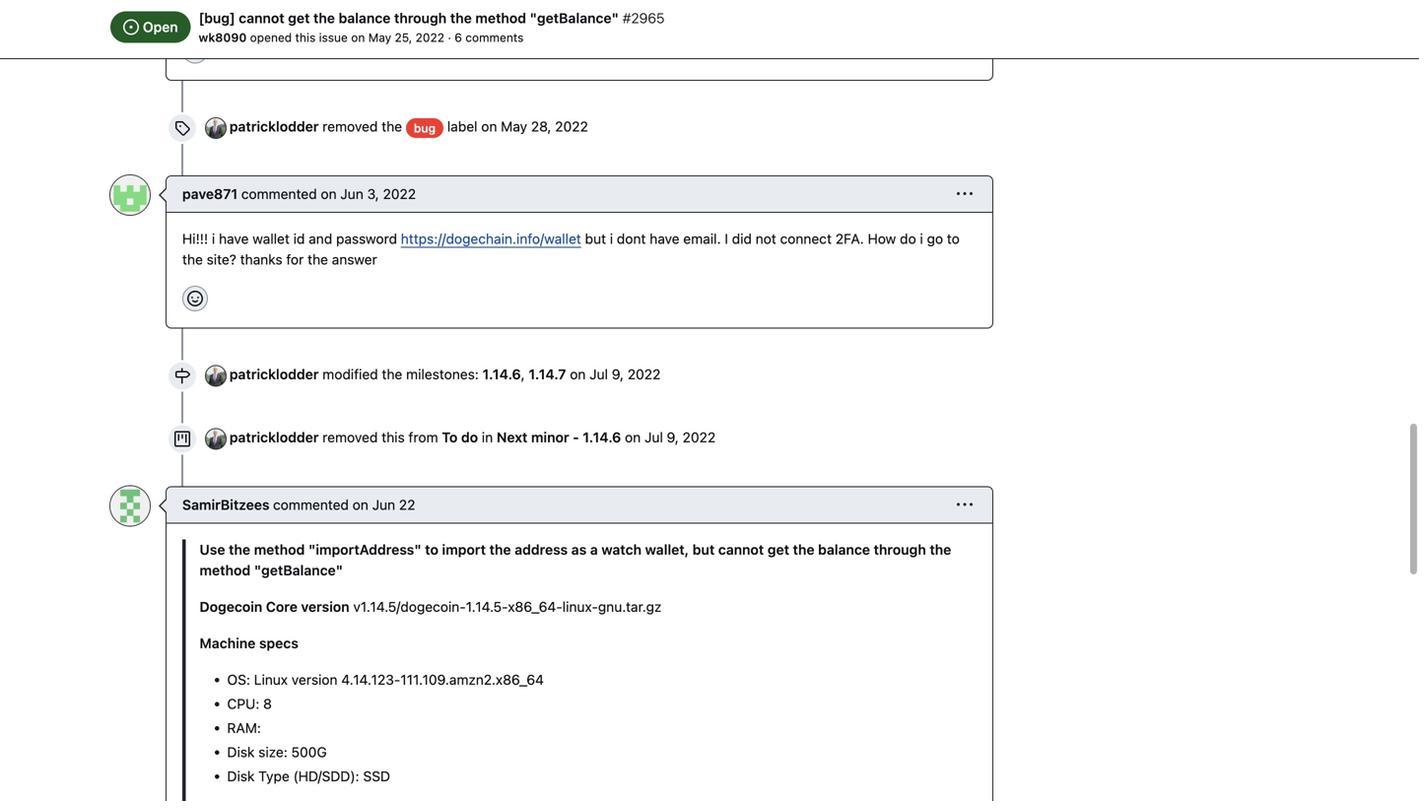 Task type: describe. For each thing, give the bounding box(es) containing it.
@patricklodder image for removed this from
[[206, 429, 226, 449]]

0 vertical spatial 1.14.6
[[483, 366, 521, 383]]

cannot inside [bug] cannot get the balance through the method "getbalance" #2965 wk8090 opened this issue on may 25, 2022 · 6 comments
[[239, 10, 285, 26]]

email.
[[684, 231, 721, 247]]

commented for pave871
[[241, 186, 317, 202]]

on right the 1.14.7 link
[[570, 366, 586, 383]]

500g
[[291, 744, 327, 761]]

version for core
[[301, 599, 350, 615]]

password
[[336, 231, 397, 247]]

on jun 22 link
[[353, 497, 416, 513]]

1 vertical spatial do
[[461, 429, 478, 446]]

patricklodder removed   the bug label on may 28, 2022
[[230, 118, 588, 135]]

patricklodder for patricklodder modified the milestones: 1.14.6 , 1.14.7 on jul 9, 2022
[[230, 366, 319, 383]]

not
[[756, 231, 777, 247]]

site?
[[207, 251, 236, 268]]

open
[[143, 19, 178, 35]]

size:
[[259, 744, 288, 761]]

25,
[[395, 31, 412, 44]]

version for linux
[[292, 672, 338, 688]]

(hd/sdd):
[[293, 769, 360, 785]]

balance inside use the method "importaddress" to import the address as a watch wallet, but cannot get the balance through the method "getbalance"
[[819, 542, 871, 558]]

for
[[286, 251, 304, 268]]

hi!!!
[[182, 231, 208, 247]]

patricklodder link for modified the milestones:
[[230, 366, 319, 383]]

patricklodder removed this from to do in next minor - 1.14.6 on jul 9, 2022
[[230, 429, 716, 446]]

but inside but i dont have email. i did not connect 2fa. how do i go to the site? thanks for the answer
[[585, 231, 606, 247]]

on jun 3, 2022 link
[[321, 186, 416, 202]]

but inside use the method "importaddress" to import the address as a watch wallet, but cannot get the balance through the method "getbalance"
[[693, 542, 715, 558]]

@pave871 image
[[110, 176, 150, 215]]

connect
[[780, 231, 832, 247]]

opened
[[250, 31, 292, 44]]

as
[[572, 542, 587, 558]]

wk8090
[[199, 31, 247, 44]]

on right -
[[625, 429, 641, 446]]

"getbalance" inside use the method "importaddress" to import the address as a watch wallet, but cannot get the balance through the method "getbalance"
[[254, 563, 343, 579]]

commented for samirbitzees
[[273, 497, 349, 513]]

a
[[590, 542, 598, 558]]

patricklodder for patricklodder removed   the bug label on may 28, 2022
[[230, 118, 319, 135]]

1 vertical spatial this
[[382, 429, 405, 446]]

core
[[266, 599, 298, 615]]

cpu:
[[227, 696, 260, 712]]

type
[[259, 769, 290, 785]]

1 have from the left
[[219, 231, 249, 247]]

2fa.
[[836, 231, 864, 247]]

pave871 link
[[182, 186, 238, 202]]

but i dont have email. i did not connect 2fa. how do i go to the site? thanks for the answer
[[182, 231, 960, 268]]

on may 28, 2022 link
[[481, 118, 588, 135]]

may inside [bug] cannot get the balance through the method "getbalance" #2965 wk8090 opened this issue on may 25, 2022 · 6 comments
[[368, 31, 392, 44]]

2 disk from the top
[[227, 769, 255, 785]]

milestone image
[[175, 368, 190, 384]]

1.14.7
[[529, 366, 566, 383]]

next minor - 1.14.6 link
[[497, 429, 622, 446]]

ssd
[[363, 769, 390, 785]]

1.14.5-
[[466, 599, 508, 615]]

2 vertical spatial method
[[200, 563, 251, 579]]

dogecoin
[[200, 599, 263, 615]]

on up "importaddress"
[[353, 497, 369, 513]]

go
[[927, 231, 944, 247]]

thanks
[[240, 251, 283, 268]]

2022 inside patricklodder removed   the bug label on may 28, 2022
[[555, 118, 588, 135]]

dont
[[617, 231, 646, 247]]

issue opened image
[[123, 19, 139, 35]]

next
[[497, 429, 528, 446]]

[bug] cannot get the balance through the method "getbalance" #2965 wk8090 opened this issue on may 25, 2022 · 6 comments
[[199, 10, 665, 44]]

issue
[[319, 31, 348, 44]]

may inside patricklodder removed   the bug label on may 28, 2022
[[501, 118, 528, 135]]

"importaddress"
[[309, 542, 422, 558]]

pave871 commented on jun 3, 2022
[[182, 186, 416, 202]]

did
[[732, 231, 752, 247]]

6
[[455, 31, 462, 44]]

"getbalance" inside [bug] cannot get the balance through the method "getbalance" #2965 wk8090 opened this issue on may 25, 2022 · 6 comments
[[530, 10, 619, 26]]

22
[[399, 497, 416, 513]]

on inside patricklodder removed   the bug label on may 28, 2022
[[481, 118, 497, 135]]

jun for 22
[[372, 497, 395, 513]]

#2965
[[623, 10, 665, 26]]

os:
[[227, 672, 250, 688]]

wallet
[[253, 231, 290, 247]]

minor
[[531, 429, 570, 446]]

watch
[[602, 542, 642, 558]]

on jul 9, 2022 link for 1.14.6
[[625, 429, 716, 446]]

2022 inside [bug] cannot get the balance through the method "getbalance" #2965 wk8090 opened this issue on may 25, 2022 · 6 comments
[[416, 31, 445, 44]]

patricklodder for patricklodder removed this from to do in next minor - 1.14.6 on jul 9, 2022
[[230, 429, 319, 446]]

linux
[[254, 672, 288, 688]]

patricklodder link for removed this from
[[230, 429, 319, 446]]

address
[[515, 542, 568, 558]]

patricklodder modified the milestones: 1.14.6 , 1.14.7 on jul 9, 2022
[[230, 366, 661, 383]]

method inside [bug] cannot get the balance through the method "getbalance" #2965 wk8090 opened this issue on may 25, 2022 · 6 comments
[[476, 10, 527, 26]]

gnu.tar.gz
[[598, 599, 662, 615]]

get inside [bug] cannot get the balance through the method "getbalance" #2965 wk8090 opened this issue on may 25, 2022 · 6 comments
[[288, 10, 310, 26]]

get inside use the method "importaddress" to import the address as a watch wallet, but cannot get the balance through the method "getbalance"
[[768, 542, 790, 558]]

https://dogechain.info/wallet
[[401, 231, 582, 247]]

-
[[573, 429, 580, 446]]

use
[[200, 542, 225, 558]]

os:  linux version 4.14.123-111.109.amzn2.x86_64 cpu: 8 ram: disk size: 500g disk type (hd/sdd): ssd
[[227, 672, 544, 785]]

v1.14.5/dogecoin-
[[353, 599, 466, 615]]

[bug]
[[199, 10, 235, 26]]

1 disk from the top
[[227, 744, 255, 761]]

milestones:
[[406, 366, 479, 383]]

through inside use the method "importaddress" to import the address as a watch wallet, but cannot get the balance through the method "getbalance"
[[874, 542, 927, 558]]

in
[[482, 429, 493, 446]]

removed for this
[[323, 429, 378, 446]]



Task type: locate. For each thing, give the bounding box(es) containing it.
2 horizontal spatial method
[[476, 10, 527, 26]]

1 vertical spatial @patricklodder image
[[206, 429, 226, 449]]

0 vertical spatial get
[[288, 10, 310, 26]]

0 horizontal spatial through
[[394, 10, 447, 26]]

2 show options image from the top
[[957, 497, 973, 513]]

answer
[[332, 251, 377, 268]]

to
[[947, 231, 960, 247], [425, 542, 439, 558]]

add or remove reactions element down [bug]
[[182, 38, 208, 64]]

0 vertical spatial disk
[[227, 744, 255, 761]]

this left from
[[382, 429, 405, 446]]

to inside but i dont have email. i did not connect 2fa. how do i go to the site? thanks for the answer
[[947, 231, 960, 247]]

3 patricklodder link from the top
[[230, 429, 319, 446]]

0 horizontal spatial 9,
[[612, 366, 624, 383]]

2 removed from the top
[[323, 429, 378, 446]]

1 vertical spatial cannot
[[719, 542, 764, 558]]

have right dont
[[650, 231, 680, 247]]

i left dont
[[610, 231, 613, 247]]

2 i from the left
[[610, 231, 613, 247]]

@samirbitzees image
[[110, 487, 150, 526]]

x86_64-
[[508, 599, 563, 615]]

1 vertical spatial patricklodder link
[[230, 366, 319, 383]]

0 vertical spatial patricklodder link
[[230, 118, 319, 135]]

@patricklodder image for removed   the
[[206, 118, 226, 138]]

the inside patricklodder removed   the bug label on may 28, 2022
[[382, 118, 402, 135]]

0 horizontal spatial "getbalance"
[[254, 563, 343, 579]]

"getbalance"
[[530, 10, 619, 26], [254, 563, 343, 579]]

version right linux
[[292, 672, 338, 688]]

2 patricklodder from the top
[[230, 366, 319, 383]]

1 i from the left
[[212, 231, 215, 247]]

to left import
[[425, 542, 439, 558]]

9,
[[612, 366, 624, 383], [667, 429, 679, 446]]

on jul 9, 2022 link for 2022
[[570, 366, 661, 383]]

import
[[442, 542, 486, 558]]

1 patricklodder from the top
[[230, 118, 319, 135]]

method down samirbitzees commented on jun 22
[[254, 542, 305, 558]]

1 horizontal spatial i
[[610, 231, 613, 247]]

@patricklodder image
[[206, 118, 226, 138], [206, 429, 226, 449]]

1 vertical spatial patricklodder
[[230, 366, 319, 383]]

the
[[314, 10, 335, 26], [450, 10, 472, 26], [382, 118, 402, 135], [182, 251, 203, 268], [308, 251, 328, 268], [382, 366, 403, 383], [229, 542, 251, 558], [490, 542, 511, 558], [793, 542, 815, 558], [930, 542, 952, 558]]

@patricklodder image
[[206, 366, 226, 386]]

0 vertical spatial do
[[900, 231, 917, 247]]

2 have from the left
[[650, 231, 680, 247]]

balance
[[339, 10, 391, 26], [819, 542, 871, 558]]

bug link
[[406, 118, 444, 138]]

1 vertical spatial "getbalance"
[[254, 563, 343, 579]]

patricklodder inside patricklodder removed   the bug label on may 28, 2022
[[230, 118, 319, 135]]

0 horizontal spatial jul
[[590, 366, 608, 383]]

modified
[[323, 366, 378, 383]]

1 vertical spatial to
[[425, 542, 439, 558]]

0 vertical spatial commented
[[241, 186, 317, 202]]

patricklodder up pave871 commented on jun 3, 2022
[[230, 118, 319, 135]]

specs
[[259, 635, 299, 652]]

but
[[585, 231, 606, 247], [693, 542, 715, 558]]

disk down ram:
[[227, 744, 255, 761]]

3,
[[367, 186, 379, 202]]

dogecoin core version v1.14.5/dogecoin-1.14.5-x86_64-linux-gnu.tar.gz
[[200, 599, 662, 615]]

label
[[448, 118, 478, 135]]

may left 28,
[[501, 118, 528, 135]]

3 patricklodder from the top
[[230, 429, 319, 446]]

1 show options image from the top
[[957, 186, 973, 202]]

"getbalance" up core
[[254, 563, 343, 579]]

1 horizontal spatial get
[[768, 542, 790, 558]]

i
[[212, 231, 215, 247], [610, 231, 613, 247], [920, 231, 924, 247]]

on jul 9, 2022 link
[[570, 366, 661, 383], [625, 429, 716, 446]]

0 vertical spatial on jul 9, 2022 link
[[570, 366, 661, 383]]

0 vertical spatial show options image
[[957, 186, 973, 202]]

1 @patricklodder image from the top
[[206, 118, 226, 138]]

1.14.6
[[483, 366, 521, 383], [583, 429, 622, 446]]

9, right -
[[667, 429, 679, 446]]

1 vertical spatial version
[[292, 672, 338, 688]]

0 vertical spatial this
[[295, 31, 316, 44]]

1 horizontal spatial jul
[[645, 429, 663, 446]]

1 horizontal spatial this
[[382, 429, 405, 446]]

removed up on jun 3, 2022 link
[[323, 118, 378, 135]]

1 horizontal spatial 1.14.6
[[583, 429, 622, 446]]

jun for 3,
[[341, 186, 364, 202]]

removed
[[323, 118, 378, 135], [323, 429, 378, 446]]

to inside use the method "importaddress" to import the address as a watch wallet, but cannot get the balance through the method "getbalance"
[[425, 542, 439, 558]]

0 horizontal spatial but
[[585, 231, 606, 247]]

2 horizontal spatial i
[[920, 231, 924, 247]]

@patricklodder image right the "tag" icon
[[206, 118, 226, 138]]

add or remove reactions image down [bug]
[[187, 43, 203, 59]]

0 vertical spatial through
[[394, 10, 447, 26]]

[bug] cannot get the balance through the method "getbalance" link
[[199, 8, 619, 29]]

1 horizontal spatial but
[[693, 542, 715, 558]]

removed down modified on the top of page
[[323, 429, 378, 446]]

0 vertical spatial jun
[[341, 186, 364, 202]]

1 removed from the top
[[323, 118, 378, 135]]

method up comments
[[476, 10, 527, 26]]

wallet,
[[645, 542, 689, 558]]

1.14.7 link
[[529, 366, 566, 383]]

project image
[[175, 431, 190, 447]]

cannot inside use the method "importaddress" to import the address as a watch wallet, but cannot get the balance through the method "getbalance"
[[719, 542, 764, 558]]

disk
[[227, 744, 255, 761], [227, 769, 255, 785]]

disk left type
[[227, 769, 255, 785]]

1 horizontal spatial 9,
[[667, 429, 679, 446]]

have
[[219, 231, 249, 247], [650, 231, 680, 247]]

commented up the "wallet"
[[241, 186, 317, 202]]

1 vertical spatial removed
[[323, 429, 378, 446]]

samirbitzees commented on jun 22
[[182, 497, 416, 513]]

1.14.6 left 1.14.7
[[483, 366, 521, 383]]

3 i from the left
[[920, 231, 924, 247]]

on jul 9, 2022 link right the 1.14.7 link
[[570, 366, 661, 383]]

patricklodder link up samirbitzees commented on jun 22
[[230, 429, 319, 446]]

1 vertical spatial 1.14.6
[[583, 429, 622, 446]]

1 horizontal spatial balance
[[819, 542, 871, 558]]

comments
[[466, 31, 524, 44]]

id
[[293, 231, 305, 247]]

add or remove reactions image down hi!!!
[[187, 291, 203, 307]]

i for but
[[610, 231, 613, 247]]

through
[[394, 10, 447, 26], [874, 542, 927, 558]]

machine specs
[[200, 635, 299, 652]]

wk8090 link
[[199, 31, 247, 44]]

samirbitzees
[[182, 497, 270, 513]]

pave871
[[182, 186, 238, 202]]

cannot
[[239, 10, 285, 26], [719, 542, 764, 558]]

1 horizontal spatial cannot
[[719, 542, 764, 558]]

1 horizontal spatial may
[[501, 118, 528, 135]]

on
[[351, 31, 365, 44], [481, 118, 497, 135], [321, 186, 337, 202], [570, 366, 586, 383], [625, 429, 641, 446], [353, 497, 369, 513]]

0 horizontal spatial jun
[[341, 186, 364, 202]]

patricklodder link up pave871 commented on jun 3, 2022
[[230, 118, 319, 135]]

0 horizontal spatial get
[[288, 10, 310, 26]]

from
[[409, 429, 438, 446]]

do left in
[[461, 429, 478, 446]]

add or remove reactions element
[[182, 38, 208, 64], [182, 286, 208, 312]]

have inside but i dont have email. i did not connect 2fa. how do i go to the site? thanks for the answer
[[650, 231, 680, 247]]

0 vertical spatial jul
[[590, 366, 608, 383]]

and
[[309, 231, 333, 247]]

0 vertical spatial add or remove reactions image
[[187, 43, 203, 59]]

jul
[[590, 366, 608, 383], [645, 429, 663, 446]]

0 horizontal spatial balance
[[339, 10, 391, 26]]

cannot right wallet,
[[719, 542, 764, 558]]

0 horizontal spatial 1.14.6
[[483, 366, 521, 383]]

linux-
[[563, 599, 598, 615]]

cannot up opened
[[239, 10, 285, 26]]

0 vertical spatial add or remove reactions element
[[182, 38, 208, 64]]

samirbitzees link
[[182, 497, 270, 513]]

2 vertical spatial patricklodder link
[[230, 429, 319, 446]]

0 horizontal spatial method
[[200, 563, 251, 579]]

1 patricklodder link from the top
[[230, 118, 319, 135]]

0 horizontal spatial i
[[212, 231, 215, 247]]

1 horizontal spatial do
[[900, 231, 917, 247]]

version right core
[[301, 599, 350, 615]]

1.14.6 link
[[483, 366, 521, 383]]

1 vertical spatial balance
[[819, 542, 871, 558]]

0 vertical spatial balance
[[339, 10, 391, 26]]

do inside but i dont have email. i did not connect 2fa. how do i go to the site? thanks for the answer
[[900, 231, 917, 247]]

method down use
[[200, 563, 251, 579]]

commented
[[241, 186, 317, 202], [273, 497, 349, 513]]

0 vertical spatial "getbalance"
[[530, 10, 619, 26]]

hi!!! i have wallet id and password https://dogechain.info/wallet
[[182, 231, 582, 247]]

1 vertical spatial 9,
[[667, 429, 679, 446]]

commented up "importaddress"
[[273, 497, 349, 513]]

1 horizontal spatial jun
[[372, 497, 395, 513]]

8
[[263, 696, 272, 712]]

jun left the 22
[[372, 497, 395, 513]]

0 vertical spatial patricklodder
[[230, 118, 319, 135]]

1 vertical spatial through
[[874, 542, 927, 558]]

patricklodder
[[230, 118, 319, 135], [230, 366, 319, 383], [230, 429, 319, 446]]

use the method "importaddress" to import the address as a watch wallet, but cannot get the balance through the method "getbalance"
[[200, 542, 952, 579]]

1 add or remove reactions element from the top
[[182, 38, 208, 64]]

to
[[442, 429, 458, 446]]

may
[[368, 31, 392, 44], [501, 118, 528, 135]]

i for hi!!!
[[212, 231, 215, 247]]

add or remove reactions element down site?
[[182, 286, 208, 312]]

1 add or remove reactions image from the top
[[187, 43, 203, 59]]

machine
[[200, 635, 256, 652]]

jun
[[341, 186, 364, 202], [372, 497, 395, 513]]

1 horizontal spatial through
[[874, 542, 927, 558]]

0 horizontal spatial may
[[368, 31, 392, 44]]

28,
[[531, 118, 552, 135]]

but left dont
[[585, 231, 606, 247]]

version
[[301, 599, 350, 615], [292, 672, 338, 688]]

0 vertical spatial @patricklodder image
[[206, 118, 226, 138]]

have up site?
[[219, 231, 249, 247]]

111.109.amzn2.x86_64
[[401, 672, 544, 688]]

patricklodder link right @patricklodder image
[[230, 366, 319, 383]]

on right the issue at the left
[[351, 31, 365, 44]]

jun left 3, at top left
[[341, 186, 364, 202]]

,
[[521, 366, 525, 383]]

1 vertical spatial on jul 9, 2022 link
[[625, 429, 716, 446]]

2 add or remove reactions element from the top
[[182, 286, 208, 312]]

method
[[476, 10, 527, 26], [254, 542, 305, 558], [200, 563, 251, 579]]

2 @patricklodder image from the top
[[206, 429, 226, 449]]

2 patricklodder link from the top
[[230, 366, 319, 383]]

i right hi!!!
[[212, 231, 215, 247]]

1 vertical spatial jun
[[372, 497, 395, 513]]

1 vertical spatial but
[[693, 542, 715, 558]]

how
[[868, 231, 897, 247]]

on jul 9, 2022 link right -
[[625, 429, 716, 446]]

but right wallet,
[[693, 542, 715, 558]]

i
[[725, 231, 729, 247]]

0 vertical spatial method
[[476, 10, 527, 26]]

on inside [bug] cannot get the balance through the method "getbalance" #2965 wk8090 opened this issue on may 25, 2022 · 6 comments
[[351, 31, 365, 44]]

on right label
[[481, 118, 497, 135]]

tag image
[[175, 120, 190, 136]]

1 vertical spatial commented
[[273, 497, 349, 513]]

1 horizontal spatial have
[[650, 231, 680, 247]]

1 vertical spatial add or remove reactions image
[[187, 291, 203, 307]]

0 vertical spatial but
[[585, 231, 606, 247]]

4.14.123-
[[341, 672, 401, 688]]

show options image
[[957, 186, 973, 202], [957, 497, 973, 513]]

"getbalance" left #2965
[[530, 10, 619, 26]]

1.14.6 right -
[[583, 429, 622, 446]]

1 vertical spatial get
[[768, 542, 790, 558]]

may left 25,
[[368, 31, 392, 44]]

9, right the 1.14.7 link
[[612, 366, 624, 383]]

this left the issue at the left
[[295, 31, 316, 44]]

0 vertical spatial to
[[947, 231, 960, 247]]

show options image for hi!!! i have wallet id and password
[[957, 186, 973, 202]]

2 add or remove reactions image from the top
[[187, 291, 203, 307]]

version inside "os:  linux version 4.14.123-111.109.amzn2.x86_64 cpu: 8 ram: disk size: 500g disk type (hd/sdd): ssd"
[[292, 672, 338, 688]]

0 vertical spatial 9,
[[612, 366, 624, 383]]

1 vertical spatial jul
[[645, 429, 663, 446]]

1 horizontal spatial to
[[947, 231, 960, 247]]

patricklodder link for removed   the
[[230, 118, 319, 135]]

this inside [bug] cannot get the balance through the method "getbalance" #2965 wk8090 opened this issue on may 25, 2022 · 6 comments
[[295, 31, 316, 44]]

jul right the 1.14.7 link
[[590, 366, 608, 383]]

balance inside [bug] cannot get the balance through the method "getbalance" #2965 wk8090 opened this issue on may 25, 2022 · 6 comments
[[339, 10, 391, 26]]

0 horizontal spatial to
[[425, 542, 439, 558]]

0 vertical spatial cannot
[[239, 10, 285, 26]]

patricklodder up samirbitzees commented on jun 22
[[230, 429, 319, 446]]

removed inside patricklodder removed   the bug label on may 28, 2022
[[323, 118, 378, 135]]

1 vertical spatial method
[[254, 542, 305, 558]]

0 vertical spatial removed
[[323, 118, 378, 135]]

0 vertical spatial may
[[368, 31, 392, 44]]

1 vertical spatial may
[[501, 118, 528, 135]]

through inside [bug] cannot get the balance through the method "getbalance" #2965 wk8090 opened this issue on may 25, 2022 · 6 comments
[[394, 10, 447, 26]]

1 vertical spatial add or remove reactions element
[[182, 286, 208, 312]]

@patricklodder image right project icon at the left of the page
[[206, 429, 226, 449]]

i left go
[[920, 231, 924, 247]]

0 horizontal spatial this
[[295, 31, 316, 44]]

0 horizontal spatial cannot
[[239, 10, 285, 26]]

this
[[295, 31, 316, 44], [382, 429, 405, 446]]

do right how on the top right
[[900, 231, 917, 247]]

2 vertical spatial patricklodder
[[230, 429, 319, 446]]

1 vertical spatial disk
[[227, 769, 255, 785]]

on left 3, at top left
[[321, 186, 337, 202]]

0 horizontal spatial do
[[461, 429, 478, 446]]

https://dogechain.info/wallet link
[[401, 231, 582, 247]]

show options image for use the method "importaddress" to import the address as a watch wallet, but cannot get the balance through the method "getbalance"
[[957, 497, 973, 513]]

ram:
[[227, 720, 261, 737]]

0 horizontal spatial have
[[219, 231, 249, 247]]

removed for the
[[323, 118, 378, 135]]

to right go
[[947, 231, 960, 247]]

·
[[448, 31, 451, 44]]

1 horizontal spatial method
[[254, 542, 305, 558]]

bug
[[414, 121, 436, 135]]

patricklodder right @patricklodder image
[[230, 366, 319, 383]]

0 vertical spatial version
[[301, 599, 350, 615]]

1 horizontal spatial "getbalance"
[[530, 10, 619, 26]]

jul right -
[[645, 429, 663, 446]]

1 vertical spatial show options image
[[957, 497, 973, 513]]

add or remove reactions image
[[187, 43, 203, 59], [187, 291, 203, 307]]



Task type: vqa. For each thing, say whether or not it's contained in the screenshot.
edit readme tooltip
no



